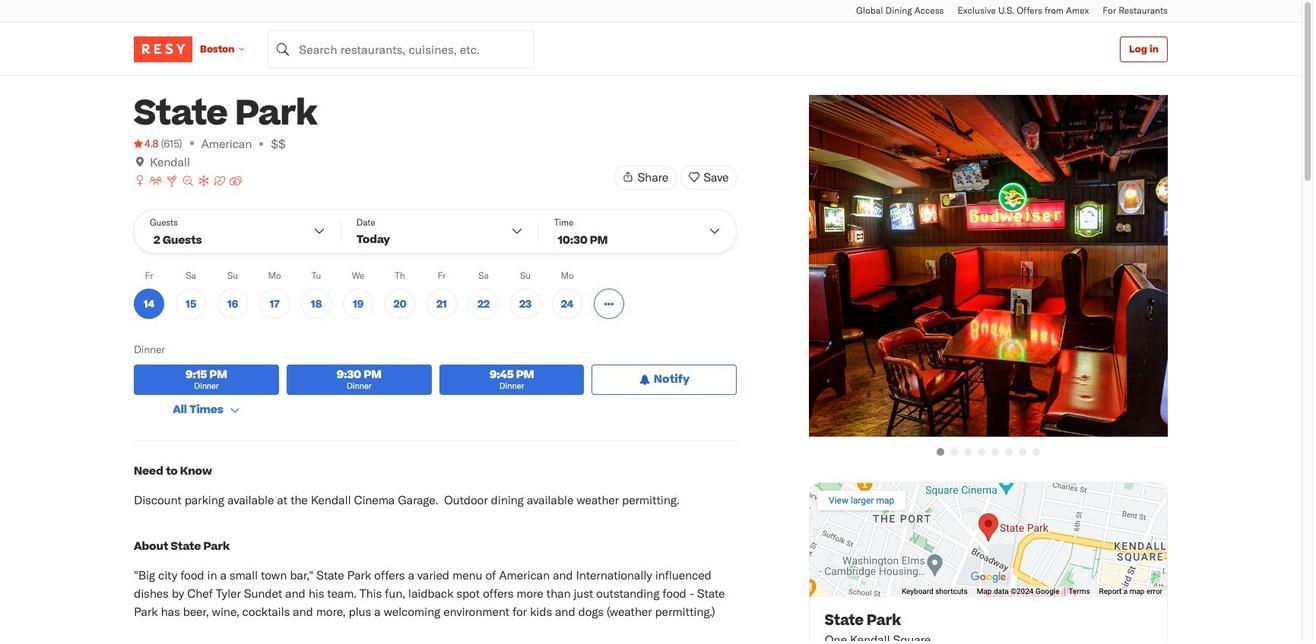Task type: vqa. For each thing, say whether or not it's contained in the screenshot.
4.8 out of 5 stars image
yes



Task type: locate. For each thing, give the bounding box(es) containing it.
Search restaurants, cuisines, etc. text field
[[268, 30, 534, 68]]

None field
[[268, 30, 534, 68]]



Task type: describe. For each thing, give the bounding box(es) containing it.
4.8 out of 5 stars image
[[134, 136, 159, 151]]



